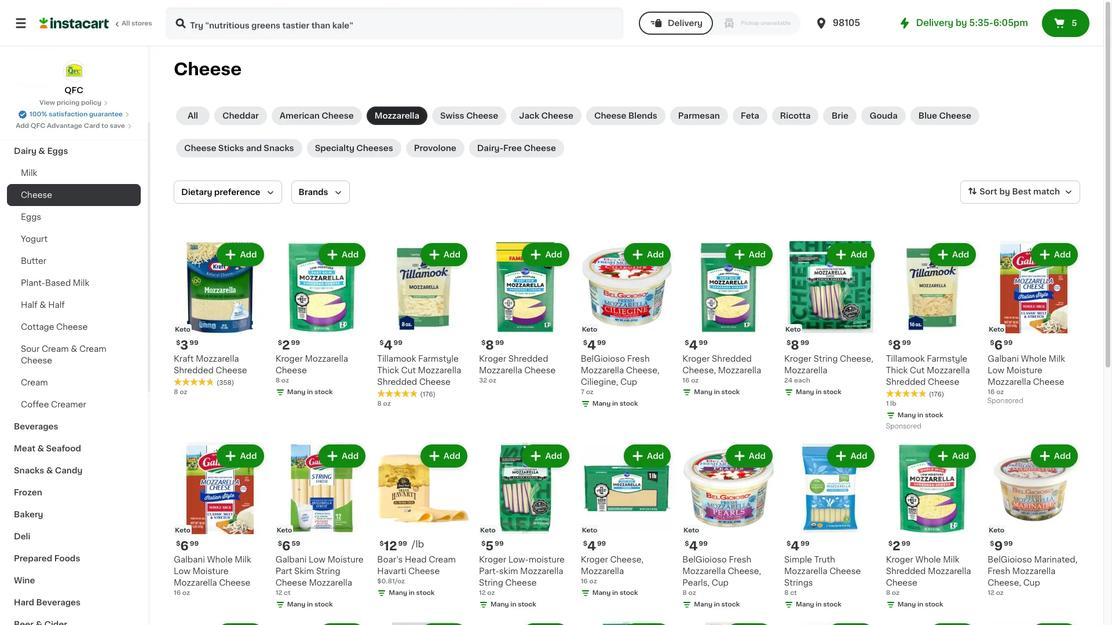 Task type: locate. For each thing, give the bounding box(es) containing it.
cheese inside kroger mozzarella cheese 8 oz
[[275, 366, 307, 375]]

add button for belgioioso fresh mozzarella cheese, pearls, cup
[[727, 446, 771, 467]]

mozzarella inside belgioioso marinated, fresh mozzarella cheese, cup 12 oz
[[1012, 568, 1055, 576]]

$ inside $ 9 99
[[990, 541, 994, 548]]

many in stock for galbani low moisture part skim string cheese mozzarella
[[287, 602, 333, 608]]

many in stock for kroger mozzarella cheese
[[287, 389, 333, 395]]

cup for cheese,
[[1023, 579, 1040, 587]]

sponsored badge image
[[988, 398, 1023, 405], [886, 423, 921, 430]]

sticks
[[218, 144, 244, 152]]

add for belgioioso fresh mozzarella cheese, pearls, cup
[[749, 452, 766, 460]]

add button for kroger string cheese, mozzarella
[[828, 244, 873, 265]]

kroger mozzarella cheese 8 oz
[[275, 355, 348, 384]]

delivery by 5:35-6:05pm
[[916, 19, 1028, 27]]

& up cottage
[[40, 301, 46, 309]]

0 vertical spatial sponsored badge image
[[988, 398, 1023, 405]]

prepared
[[14, 555, 52, 563]]

0 horizontal spatial belgioioso
[[581, 355, 625, 363]]

0 horizontal spatial by
[[956, 19, 967, 27]]

dietary
[[181, 188, 212, 196]]

cut
[[401, 366, 416, 375], [910, 366, 925, 375]]

add button for kroger shredded mozzarella cheese
[[523, 244, 568, 265]]

many for kroger low-moisture part-skim mozzarella string cheese
[[491, 602, 509, 608]]

snacks right and
[[264, 144, 294, 152]]

beverages down coffee
[[14, 423, 58, 431]]

butter
[[21, 257, 46, 265]]

1 $ 8 99 from the left
[[481, 339, 504, 351]]

1 horizontal spatial 2
[[893, 541, 900, 553]]

snacks & candy link
[[7, 460, 141, 482]]

$ inside $ 5 99
[[481, 541, 486, 548]]

Search field
[[167, 8, 623, 38]]

3 $ 8 99 from the left
[[888, 339, 911, 351]]

$ for add button associated with kroger cheese, mozzarella
[[583, 541, 587, 548]]

sponsored badge image for 6
[[988, 398, 1023, 405]]

99 inside $ 5 99
[[495, 541, 504, 548]]

cream up coffee
[[21, 379, 48, 387]]

0 horizontal spatial 8 oz
[[174, 389, 187, 395]]

by left "5:35-"
[[956, 19, 967, 27]]

belgioioso inside belgioioso fresh mozzarella cheese, pearls, cup 8 oz
[[682, 556, 727, 564]]

shredded inside kraft mozzarella shredded cheese
[[174, 366, 214, 375]]

shredded inside kroger shredded cheese, mozzarella 16 oz
[[712, 355, 752, 363]]

keto
[[175, 326, 190, 333], [785, 326, 801, 333], [582, 326, 597, 333], [989, 326, 1004, 333], [175, 528, 190, 534], [480, 528, 496, 534], [277, 528, 292, 534], [582, 528, 597, 534], [684, 528, 699, 534], [989, 528, 1004, 534]]

1 vertical spatial $ 6 99
[[176, 541, 199, 553]]

kroger cheese, mozzarella 16 oz
[[581, 556, 644, 585]]

1 vertical spatial 2
[[893, 541, 900, 553]]

kroger inside kroger string cheese, mozzarella 24 each
[[784, 355, 812, 363]]

0 vertical spatial 2
[[282, 339, 290, 351]]

1 ct from the left
[[790, 590, 797, 597]]

by right sort
[[999, 188, 1010, 196]]

0 horizontal spatial thick
[[377, 366, 399, 375]]

eggs up yogurt
[[21, 213, 41, 221]]

1 horizontal spatial low
[[309, 556, 325, 564]]

2 horizontal spatial string
[[814, 355, 838, 363]]

1 horizontal spatial 5
[[1072, 19, 1077, 27]]

many in stock
[[796, 389, 841, 395], [287, 389, 333, 395], [694, 389, 740, 395], [592, 401, 638, 407], [898, 412, 943, 419], [389, 590, 434, 597], [592, 590, 638, 597], [491, 602, 536, 608], [796, 602, 841, 608], [287, 602, 333, 608], [694, 602, 740, 608], [898, 602, 943, 608]]

cut for 8
[[910, 366, 925, 375]]

0 vertical spatial all
[[122, 20, 130, 27]]

0 horizontal spatial (176)
[[420, 391, 435, 398]]

1 horizontal spatial half
[[48, 301, 65, 309]]

many for boar's head cream havarti cheese
[[389, 590, 407, 597]]

1 tillamook farmstyle thick cut mozzarella shredded cheese from the left
[[377, 355, 461, 386]]

snacks up the frozen
[[14, 467, 44, 475]]

string
[[814, 355, 838, 363], [316, 568, 340, 576], [479, 579, 503, 587]]

half & half link
[[7, 294, 141, 316]]

$ 4 99 for belgioioso fresh mozzarella cheese, pearls, cup
[[685, 541, 708, 553]]

mozzarella inside kroger cheese, mozzarella 16 oz
[[581, 568, 624, 576]]

16 inside kroger shredded cheese, mozzarella 16 oz
[[682, 377, 690, 384]]

cheese sticks and snacks
[[184, 144, 294, 152]]

farmstyle for 8
[[927, 355, 967, 363]]

qfc link
[[63, 60, 85, 96]]

add for galbani low moisture part skim string cheese mozzarella
[[342, 452, 359, 460]]

1 horizontal spatial tillamook
[[886, 355, 925, 363]]

cheese, inside kroger cheese, mozzarella 16 oz
[[610, 556, 644, 564]]

0 vertical spatial eggs
[[47, 147, 68, 155]]

2 thick from the left
[[886, 366, 908, 375]]

99 inside $ 9 99
[[1004, 541, 1013, 548]]

add for kroger mozzarella cheese
[[342, 251, 359, 259]]

mozzarella inside belgioioso fresh mozzarella cheese, pearls, cup 8 oz
[[682, 568, 726, 576]]

1 horizontal spatial galbani
[[275, 556, 307, 564]]

1 horizontal spatial sponsored badge image
[[988, 398, 1023, 405]]

& inside dairy & eggs link
[[38, 147, 45, 155]]

0 horizontal spatial cup
[[620, 378, 637, 386]]

/lb
[[412, 540, 424, 549]]

add inside "add qfc advantage card to save" link
[[16, 123, 29, 129]]

many for galbani low moisture part skim string cheese mozzarella
[[287, 602, 305, 608]]

half down plant-based milk
[[48, 301, 65, 309]]

cream down the cottage cheese
[[42, 345, 69, 353]]

12
[[384, 541, 397, 553], [479, 590, 486, 597], [275, 590, 282, 597], [988, 590, 994, 597]]

marinated,
[[1034, 556, 1077, 564]]

in for kroger low-moisture part-skim mozzarella string cheese
[[510, 602, 516, 608]]

belgioioso for belgioioso fresh mozzarella cheese, pearls, cup
[[682, 556, 727, 564]]

1 vertical spatial 8 oz
[[377, 401, 391, 407]]

qfc
[[64, 86, 83, 94], [31, 123, 45, 129]]

1 (176) from the left
[[420, 391, 435, 398]]

1 horizontal spatial 8 oz
[[377, 401, 391, 407]]

jack cheese
[[519, 112, 573, 120]]

cup inside belgioioso marinated, fresh mozzarella cheese, cup 12 oz
[[1023, 579, 1040, 587]]

0 horizontal spatial qfc
[[31, 123, 45, 129]]

thanksgiving link
[[7, 96, 141, 118]]

$ for add button corresponding to belgioioso fresh mozzarella cheese, pearls, cup
[[685, 541, 689, 548]]

2 ct from the left
[[284, 590, 291, 597]]

0 vertical spatial low
[[988, 366, 1004, 375]]

ct inside galbani low moisture part skim string cheese mozzarella 12 ct
[[284, 590, 291, 597]]

simple
[[784, 556, 812, 564]]

1 horizontal spatial 6
[[282, 541, 290, 553]]

ct
[[790, 590, 797, 597], [284, 590, 291, 597]]

belgioioso down $ 9 99
[[988, 556, 1032, 564]]

in
[[816, 389, 822, 395], [307, 389, 313, 395], [714, 389, 720, 395], [612, 401, 618, 407], [917, 412, 923, 419], [409, 590, 415, 597], [612, 590, 618, 597], [510, 602, 516, 608], [816, 602, 822, 608], [307, 602, 313, 608], [714, 602, 720, 608], [917, 602, 923, 608]]

2 horizontal spatial $ 8 99
[[888, 339, 911, 351]]

1 cut from the left
[[401, 366, 416, 375]]

belgioioso fresh mozzarella cheese, pearls, cup 8 oz
[[682, 556, 761, 597]]

8 inside kroger mozzarella cheese 8 oz
[[275, 377, 280, 384]]

8 inside kroger whole milk shredded mozzarella cheese 8 oz
[[886, 590, 890, 597]]

ct down part
[[284, 590, 291, 597]]

0 horizontal spatial galbani
[[174, 556, 205, 564]]

thick for 8
[[886, 366, 908, 375]]

100%
[[30, 111, 47, 118]]

tillamook farmstyle thick cut mozzarella shredded cheese for 8
[[886, 355, 970, 386]]

add button for galbani low moisture part skim string cheese mozzarella
[[320, 446, 364, 467]]

0 horizontal spatial delivery
[[668, 19, 703, 27]]

in for kroger cheese, mozzarella
[[612, 590, 618, 597]]

half down plant-
[[21, 301, 38, 309]]

blue cheese
[[918, 112, 971, 120]]

12 up boar's
[[384, 541, 397, 553]]

0 vertical spatial $ 2 99
[[278, 339, 300, 351]]

2 vertical spatial moisture
[[193, 568, 228, 576]]

1 thick from the left
[[377, 366, 399, 375]]

2 tillamook from the left
[[886, 355, 925, 363]]

galbani
[[988, 355, 1019, 363], [174, 556, 205, 564], [275, 556, 307, 564]]

None search field
[[166, 7, 624, 39]]

0 horizontal spatial cut
[[401, 366, 416, 375]]

2 horizontal spatial fresh
[[988, 568, 1010, 576]]

1
[[886, 401, 889, 407]]

string inside kroger string cheese, mozzarella 24 each
[[814, 355, 838, 363]]

cup right pearls,
[[712, 579, 729, 587]]

1 horizontal spatial farmstyle
[[927, 355, 967, 363]]

0 horizontal spatial string
[[316, 568, 340, 576]]

many in stock for kroger whole milk shredded mozzarella cheese
[[898, 602, 943, 608]]

blends
[[628, 112, 657, 120]]

by inside field
[[999, 188, 1010, 196]]

1 horizontal spatial (176)
[[929, 391, 944, 398]]

0 horizontal spatial low
[[174, 568, 190, 576]]

stock for boar's head cream havarti cheese
[[416, 590, 434, 597]]

0 vertical spatial $ 6 99
[[990, 339, 1013, 351]]

cup down marinated,
[[1023, 579, 1040, 587]]

meat
[[14, 445, 35, 453]]

1 vertical spatial beverages
[[36, 599, 81, 607]]

cut for 4
[[401, 366, 416, 375]]

delivery
[[916, 19, 953, 27], [668, 19, 703, 27]]

1 vertical spatial moisture
[[327, 556, 363, 564]]

1 horizontal spatial tillamook farmstyle thick cut mozzarella shredded cheese
[[886, 355, 970, 386]]

dietary preference button
[[174, 181, 282, 204]]

brie link
[[823, 107, 857, 125]]

farmstyle
[[418, 355, 459, 363], [927, 355, 967, 363]]

4 for kroger shredded cheese, mozzarella
[[689, 339, 698, 351]]

(176) for 8
[[929, 391, 944, 398]]

0 horizontal spatial 2
[[282, 339, 290, 351]]

1 vertical spatial string
[[316, 568, 340, 576]]

0 horizontal spatial eggs
[[21, 213, 41, 221]]

swiss
[[440, 112, 464, 120]]

$ 2 99 for kroger mozzarella cheese
[[278, 339, 300, 351]]

&
[[38, 147, 45, 155], [40, 301, 46, 309], [71, 345, 77, 353], [37, 445, 44, 453], [46, 467, 53, 475]]

fresh inside belgioioso fresh mozzarella cheese, pearls, cup 8 oz
[[729, 556, 751, 564]]

best
[[1012, 188, 1031, 196]]

4
[[384, 339, 392, 351], [587, 339, 596, 351], [689, 339, 698, 351], [791, 541, 799, 553], [587, 541, 596, 553], [689, 541, 698, 553]]

oz inside kroger low-moisture part-skim mozzarella string cheese 12 oz
[[487, 590, 495, 597]]

beverages link
[[7, 416, 141, 438]]

low inside galbani low moisture part skim string cheese mozzarella 12 ct
[[309, 556, 325, 564]]

delivery button
[[639, 12, 713, 35]]

8 oz inside product group
[[174, 389, 187, 395]]

ct down strings
[[790, 590, 797, 597]]

$ for belgioioso fresh mozzarella cheese, ciliegine, cup's add button
[[583, 340, 587, 346]]

many in stock for kroger string cheese, mozzarella
[[796, 389, 841, 395]]

2 vertical spatial string
[[479, 579, 503, 587]]

delivery for delivery
[[668, 19, 703, 27]]

0 vertical spatial by
[[956, 19, 967, 27]]

mozzarella inside kroger low-moisture part-skim mozzarella string cheese 12 oz
[[520, 568, 563, 576]]

1 vertical spatial sponsored badge image
[[886, 423, 921, 430]]

& for eggs
[[38, 147, 45, 155]]

2 horizontal spatial belgioioso
[[988, 556, 1032, 564]]

moisture
[[529, 556, 565, 564]]

2 horizontal spatial moisture
[[1006, 366, 1042, 375]]

mozzarella inside kraft mozzarella shredded cheese
[[196, 355, 239, 363]]

qfc logo image
[[63, 60, 85, 82]]

1 vertical spatial fresh
[[729, 556, 751, 564]]

swiss cheese
[[440, 112, 498, 120]]

1 horizontal spatial belgioioso
[[682, 556, 727, 564]]

shredded
[[508, 355, 548, 363], [712, 355, 752, 363], [174, 366, 214, 375], [377, 378, 417, 386], [886, 378, 926, 386], [886, 568, 926, 576]]

1 vertical spatial all
[[188, 112, 198, 120]]

shredded inside kroger whole milk shredded mozzarella cheese 8 oz
[[886, 568, 926, 576]]

1 horizontal spatial $ 8 99
[[787, 339, 809, 351]]

0 horizontal spatial fresh
[[627, 355, 650, 363]]

2 cut from the left
[[910, 366, 925, 375]]

0 vertical spatial moisture
[[1006, 366, 1042, 375]]

all inside "link"
[[188, 112, 198, 120]]

7
[[581, 389, 584, 395]]

oz inside kroger whole milk shredded mozzarella cheese 8 oz
[[892, 590, 899, 597]]

kraft
[[174, 355, 194, 363]]

kroger shredded cheese, mozzarella 16 oz
[[682, 355, 761, 384]]

& for candy
[[46, 467, 53, 475]]

preference
[[214, 188, 260, 196]]

seafood
[[46, 445, 81, 453]]

(176) for 4
[[420, 391, 435, 398]]

brie
[[832, 112, 848, 120]]

add for belgioioso marinated, fresh mozzarella cheese, cup
[[1054, 452, 1071, 460]]

$ for add button for galbani low moisture part skim string cheese mozzarella
[[278, 541, 282, 548]]

stock for kroger whole milk shredded mozzarella cheese
[[925, 602, 943, 608]]

1 horizontal spatial galbani whole milk low moisture mozzarella cheese 16 oz
[[988, 355, 1065, 395]]

$ for add button associated with galbani whole milk low moisture mozzarella cheese
[[176, 541, 180, 548]]

oz inside belgioioso fresh mozzarella cheese, pearls, cup 8 oz
[[688, 590, 696, 597]]

2 $ 8 99 from the left
[[787, 339, 809, 351]]

1 horizontal spatial snacks
[[264, 144, 294, 152]]

& down cottage cheese link
[[71, 345, 77, 353]]

6
[[994, 339, 1003, 351], [180, 541, 189, 553], [282, 541, 290, 553]]

cream down $12.99 per pound element
[[429, 556, 456, 564]]

all left cheddar
[[188, 112, 198, 120]]

tillamook
[[377, 355, 416, 363], [886, 355, 925, 363]]

9
[[994, 541, 1003, 553]]

cup right 'ciliegine,'
[[620, 378, 637, 386]]

0 horizontal spatial whole
[[207, 556, 233, 564]]

1 horizontal spatial all
[[188, 112, 198, 120]]

1 horizontal spatial fresh
[[729, 556, 751, 564]]

2 up kroger mozzarella cheese 8 oz
[[282, 339, 290, 351]]

stock for kroger low-moisture part-skim mozzarella string cheese
[[518, 602, 536, 608]]

& inside meat & seafood link
[[37, 445, 44, 453]]

many in stock for belgioioso fresh mozzarella cheese, ciliegine, cup
[[592, 401, 638, 407]]

1 horizontal spatial $ 2 99
[[888, 541, 910, 553]]

12 down part-
[[479, 590, 486, 597]]

add for kroger whole milk shredded mozzarella cheese
[[952, 452, 969, 460]]

3
[[180, 339, 188, 351]]

1 vertical spatial $ 2 99
[[888, 541, 910, 553]]

$ for kroger shredded mozzarella cheese's add button
[[481, 340, 486, 346]]

99 inside $ 12 99
[[398, 541, 407, 548]]

1 vertical spatial low
[[309, 556, 325, 564]]

by for sort
[[999, 188, 1010, 196]]

half
[[21, 301, 38, 309], [48, 301, 65, 309]]

$ 4 99
[[380, 339, 402, 351], [583, 339, 606, 351], [685, 339, 708, 351], [787, 541, 809, 553], [583, 541, 606, 553], [685, 541, 708, 553]]

1 horizontal spatial thick
[[886, 366, 908, 375]]

kroger inside kroger cheese, mozzarella 16 oz
[[581, 556, 608, 564]]

cheese, inside kroger shredded cheese, mozzarella 16 oz
[[682, 366, 716, 375]]

mozzarella inside simple truth mozzarella cheese strings 8 ct
[[784, 568, 827, 576]]

$ 8 99
[[481, 339, 504, 351], [787, 339, 809, 351], [888, 339, 911, 351]]

cheese inside simple truth mozzarella cheese strings 8 ct
[[829, 568, 861, 576]]

product group
[[174, 241, 266, 397], [275, 241, 368, 399], [377, 241, 470, 409], [479, 241, 571, 386], [581, 241, 673, 411], [682, 241, 775, 399], [784, 241, 877, 399], [886, 241, 978, 433], [988, 241, 1080, 408], [174, 442, 266, 598], [275, 442, 368, 612], [377, 442, 470, 601], [479, 442, 571, 612], [581, 442, 673, 601], [682, 442, 775, 612], [784, 442, 877, 612], [886, 442, 978, 612], [988, 442, 1080, 598], [174, 622, 266, 626], [275, 622, 368, 626], [377, 622, 470, 626], [479, 622, 571, 626], [581, 622, 673, 626], [682, 622, 775, 626], [784, 622, 877, 626], [886, 622, 978, 626], [988, 622, 1080, 626]]

belgioioso inside belgioioso fresh mozzarella cheese, ciliegine, cup 7 oz
[[581, 355, 625, 363]]

add for kroger cheese, mozzarella
[[647, 452, 664, 460]]

kroger inside kroger low-moisture part-skim mozzarella string cheese 12 oz
[[479, 556, 506, 564]]

2 vertical spatial fresh
[[988, 568, 1010, 576]]

mozzarella inside kroger whole milk shredded mozzarella cheese 8 oz
[[928, 568, 971, 576]]

0 vertical spatial 5
[[1072, 19, 1077, 27]]

beverages
[[14, 423, 58, 431], [36, 599, 81, 607]]

string inside galbani low moisture part skim string cheese mozzarella 12 ct
[[316, 568, 340, 576]]

specialty cheeses
[[315, 144, 393, 152]]

0 vertical spatial qfc
[[64, 86, 83, 94]]

in for boar's head cream havarti cheese
[[409, 590, 415, 597]]

plant-based milk link
[[7, 272, 141, 294]]

stock for simple truth mozzarella cheese strings
[[823, 602, 841, 608]]

1 horizontal spatial by
[[999, 188, 1010, 196]]

0 horizontal spatial sponsored badge image
[[886, 423, 921, 430]]

many in stock for belgioioso fresh mozzarella cheese, pearls, cup
[[694, 602, 740, 608]]

0 horizontal spatial ct
[[284, 590, 291, 597]]

0 horizontal spatial 5
[[486, 541, 494, 553]]

cheddar
[[222, 112, 259, 120]]

1 tillamook from the left
[[377, 355, 416, 363]]

shredded inside kroger shredded mozzarella cheese 32 oz
[[508, 355, 548, 363]]

many for kroger cheese, mozzarella
[[592, 590, 611, 597]]

kraft mozzarella shredded cheese
[[174, 355, 247, 375]]

belgioioso up 'ciliegine,'
[[581, 355, 625, 363]]

& right dairy
[[38, 147, 45, 155]]

mozzarella inside kroger shredded mozzarella cheese 32 oz
[[479, 366, 522, 375]]

0 vertical spatial string
[[814, 355, 838, 363]]

1 farmstyle from the left
[[418, 355, 459, 363]]

eggs down the advantage
[[47, 147, 68, 155]]

strings
[[784, 579, 813, 587]]

8 inside simple truth mozzarella cheese strings 8 ct
[[784, 590, 789, 597]]

jack cheese link
[[511, 107, 582, 125]]

fresh inside belgioioso fresh mozzarella cheese, ciliegine, cup 7 oz
[[627, 355, 650, 363]]

galbani whole milk low moisture mozzarella cheese 16 oz
[[988, 355, 1065, 395], [174, 556, 251, 597]]

policy
[[81, 100, 101, 106]]

(176)
[[420, 391, 435, 398], [929, 391, 944, 398]]

1 horizontal spatial cut
[[910, 366, 925, 375]]

1 vertical spatial eggs
[[21, 213, 41, 221]]

many for kroger shredded cheese, mozzarella
[[694, 389, 712, 395]]

sort
[[980, 188, 997, 196]]

kroger inside kroger whole milk shredded mozzarella cheese 8 oz
[[886, 556, 913, 564]]

beverages down 'wine' link at the bottom of the page
[[36, 599, 81, 607]]

$ inside $ 3 99
[[176, 340, 180, 346]]

provolone
[[414, 144, 456, 152]]

cheese, inside kroger string cheese, mozzarella 24 each
[[840, 355, 873, 363]]

12 down 9
[[988, 590, 994, 597]]

provolone link
[[406, 139, 464, 158]]

0 vertical spatial snacks
[[264, 144, 294, 152]]

cream down cottage cheese link
[[79, 345, 106, 353]]

2 farmstyle from the left
[[927, 355, 967, 363]]

4 for belgioioso fresh mozzarella cheese, ciliegine, cup
[[587, 339, 596, 351]]

0 horizontal spatial 6
[[180, 541, 189, 553]]

2 (176) from the left
[[929, 391, 944, 398]]

1 lb
[[886, 401, 896, 407]]

$ 2 99
[[278, 339, 300, 351], [888, 541, 910, 553]]

1 vertical spatial 5
[[486, 541, 494, 553]]

many in stock for simple truth mozzarella cheese strings
[[796, 602, 841, 608]]

0 horizontal spatial tillamook
[[377, 355, 416, 363]]

12 down part
[[275, 590, 282, 597]]

$ 2 99 up kroger mozzarella cheese 8 oz
[[278, 339, 300, 351]]

$ inside $ 6 59
[[278, 541, 282, 548]]

& right the meat
[[37, 445, 44, 453]]

1 horizontal spatial whole
[[915, 556, 941, 564]]

100% satisfaction guarantee button
[[18, 108, 130, 119]]

0 vertical spatial 8 oz
[[174, 389, 187, 395]]

belgioioso up pearls,
[[682, 556, 727, 564]]

$ for add button corresponding to kroger mozzarella cheese
[[278, 340, 282, 346]]

mozzarella inside galbani low moisture part skim string cheese mozzarella 12 ct
[[309, 579, 352, 587]]

qfc down 100%
[[31, 123, 45, 129]]

add button for belgioioso marinated, fresh mozzarella cheese, cup
[[1032, 446, 1077, 467]]

all left stores
[[122, 20, 130, 27]]

cheese inside kroger low-moisture part-skim mozzarella string cheese 12 oz
[[505, 579, 537, 587]]

0 horizontal spatial half
[[21, 301, 38, 309]]

& left "candy"
[[46, 467, 53, 475]]

2 horizontal spatial 6
[[994, 339, 1003, 351]]

2 up kroger whole milk shredded mozzarella cheese 8 oz
[[893, 541, 900, 553]]

add button for kroger shredded cheese, mozzarella
[[727, 244, 771, 265]]

galbani low moisture part skim string cheese mozzarella 12 ct
[[275, 556, 363, 597]]

sponsored badge image for 8
[[886, 423, 921, 430]]

0 horizontal spatial tillamook farmstyle thick cut mozzarella shredded cheese
[[377, 355, 461, 386]]

2 horizontal spatial cup
[[1023, 579, 1040, 587]]

kroger inside kroger mozzarella cheese 8 oz
[[275, 355, 303, 363]]

0 horizontal spatial $ 2 99
[[278, 339, 300, 351]]

& inside snacks & candy link
[[46, 467, 53, 475]]

all stores
[[122, 20, 152, 27]]

delivery inside button
[[668, 19, 703, 27]]

0 horizontal spatial $ 8 99
[[481, 339, 504, 351]]

qfc up view pricing policy link
[[64, 86, 83, 94]]

16 inside kroger cheese, mozzarella 16 oz
[[581, 579, 588, 585]]

$ for simple truth mozzarella cheese strings add button
[[787, 541, 791, 548]]

1 horizontal spatial ct
[[790, 590, 797, 597]]

cup inside belgioioso fresh mozzarella cheese, ciliegine, cup 7 oz
[[620, 378, 637, 386]]

2 tillamook farmstyle thick cut mozzarella shredded cheese from the left
[[886, 355, 970, 386]]

milk link
[[7, 162, 141, 184]]

12 inside galbani low moisture part skim string cheese mozzarella 12 ct
[[275, 590, 282, 597]]

kroger inside kroger shredded cheese, mozzarella 16 oz
[[682, 355, 710, 363]]

cup inside belgioioso fresh mozzarella cheese, pearls, cup 8 oz
[[712, 579, 729, 587]]

0 horizontal spatial all
[[122, 20, 130, 27]]

$ 2 99 up kroger whole milk shredded mozzarella cheese 8 oz
[[888, 541, 910, 553]]

& inside half & half link
[[40, 301, 46, 309]]

add button for boar's head cream havarti cheese
[[422, 446, 466, 467]]

1 horizontal spatial delivery
[[916, 19, 953, 27]]



Task type: describe. For each thing, give the bounding box(es) containing it.
5 inside button
[[1072, 19, 1077, 27]]

$ for add button corresponding to kroger whole milk shredded mozzarella cheese
[[888, 541, 893, 548]]

ricotta
[[780, 112, 811, 120]]

mozzarella inside kroger shredded cheese, mozzarella 16 oz
[[718, 366, 761, 375]]

dairy & eggs link
[[7, 140, 141, 162]]

4 for kroger cheese, mozzarella
[[587, 541, 596, 553]]

in for kroger shredded cheese, mozzarella
[[714, 389, 720, 395]]

1 vertical spatial snacks
[[14, 467, 44, 475]]

98105 button
[[814, 7, 884, 39]]

kroger for kroger string cheese, mozzarella
[[784, 355, 812, 363]]

5 inside product group
[[486, 541, 494, 553]]

many for kroger string cheese, mozzarella
[[796, 389, 814, 395]]

parmesan
[[678, 112, 720, 120]]

stock for kroger string cheese, mozzarella
[[823, 389, 841, 395]]

add for kroger shredded cheese, mozzarella
[[749, 251, 766, 259]]

add button for kroger low-moisture part-skim mozzarella string cheese
[[523, 446, 568, 467]]

product group containing 9
[[988, 442, 1080, 598]]

advantage
[[47, 123, 82, 129]]

save
[[110, 123, 125, 129]]

service type group
[[639, 12, 800, 35]]

0 vertical spatial galbani whole milk low moisture mozzarella cheese 16 oz
[[988, 355, 1065, 395]]

dairy & eggs
[[14, 147, 68, 155]]

1 half from the left
[[21, 301, 38, 309]]

hard beverages link
[[7, 592, 141, 614]]

thick for 4
[[377, 366, 399, 375]]

coffee creamer
[[21, 401, 86, 409]]

candy
[[55, 467, 83, 475]]

stock for kroger shredded cheese, mozzarella
[[721, 389, 740, 395]]

cheese, inside belgioioso marinated, fresh mozzarella cheese, cup 12 oz
[[988, 579, 1021, 587]]

add for belgioioso fresh mozzarella cheese, ciliegine, cup
[[647, 251, 664, 259]]

$ for add button for kroger shredded cheese, mozzarella
[[685, 340, 689, 346]]

blue cheese link
[[910, 107, 979, 125]]

gouda
[[870, 112, 898, 120]]

100% satisfaction guarantee
[[30, 111, 123, 118]]

and
[[246, 144, 262, 152]]

belgioioso for belgioioso fresh mozzarella cheese, ciliegine, cup
[[581, 355, 625, 363]]

$ for add button related to kroger low-moisture part-skim mozzarella string cheese
[[481, 541, 486, 548]]

oz inside belgioioso marinated, fresh mozzarella cheese, cup 12 oz
[[996, 590, 1004, 597]]

& for seafood
[[37, 445, 44, 453]]

eggs link
[[7, 206, 141, 228]]

$ 4 99 for belgioioso fresh mozzarella cheese, ciliegine, cup
[[583, 339, 606, 351]]

cheese sticks and snacks link
[[176, 139, 302, 158]]

2 horizontal spatial whole
[[1021, 355, 1047, 363]]

$ 8 99 for kroger string cheese, mozzarella
[[787, 339, 809, 351]]

mozzarella link
[[366, 107, 427, 125]]

cheese inside kroger whole milk shredded mozzarella cheese 8 oz
[[886, 579, 917, 587]]

galbani inside galbani low moisture part skim string cheese mozzarella 12 ct
[[275, 556, 307, 564]]

8 oz for 3
[[174, 389, 187, 395]]

many in stock for kroger cheese, mozzarella
[[592, 590, 638, 597]]

add for simple truth mozzarella cheese strings
[[850, 452, 867, 460]]

add for boar's head cream havarti cheese
[[444, 452, 460, 460]]

8 oz for 4
[[377, 401, 391, 407]]

cheese inside kraft mozzarella shredded cheese
[[216, 366, 247, 375]]

all link
[[176, 107, 210, 125]]

by for delivery
[[956, 19, 967, 27]]

add qfc advantage card to save
[[16, 123, 125, 129]]

$ inside $ 12 99
[[380, 541, 384, 548]]

cheese link
[[7, 184, 141, 206]]

stock for belgioioso fresh mozzarella cheese, pearls, cup
[[721, 602, 740, 608]]

product group containing 5
[[479, 442, 571, 612]]

eggs inside "link"
[[21, 213, 41, 221]]

4 for tillamook farmstyle thick cut mozzarella shredded cheese
[[384, 339, 392, 351]]

foods
[[54, 555, 80, 563]]

oz inside belgioioso fresh mozzarella cheese, ciliegine, cup 7 oz
[[586, 389, 594, 395]]

4 for belgioioso fresh mozzarella cheese, pearls, cup
[[689, 541, 698, 553]]

add button for tillamook farmstyle thick cut mozzarella shredded cheese
[[422, 244, 466, 265]]

12 inside kroger low-moisture part-skim mozzarella string cheese 12 oz
[[479, 590, 486, 597]]

$ 4 99 for tillamook farmstyle thick cut mozzarella shredded cheese
[[380, 339, 402, 351]]

cheese, inside belgioioso fresh mozzarella cheese, ciliegine, cup 7 oz
[[626, 366, 659, 375]]

oz inside kroger shredded mozzarella cheese 32 oz
[[489, 377, 496, 384]]

mozzarella inside kroger mozzarella cheese 8 oz
[[305, 355, 348, 363]]

$12.99 per pound element
[[377, 539, 470, 554]]

in for kroger whole milk shredded mozzarella cheese
[[917, 602, 923, 608]]

match
[[1033, 188, 1060, 196]]

59
[[292, 541, 300, 548]]

12 inside belgioioso marinated, fresh mozzarella cheese, cup 12 oz
[[988, 590, 994, 597]]

many for kroger whole milk shredded mozzarella cheese
[[898, 602, 916, 608]]

5:35-
[[969, 19, 993, 27]]

& inside sour cream & cream cheese
[[71, 345, 77, 353]]

pricing
[[57, 100, 80, 106]]

many for kroger mozzarella cheese
[[287, 389, 305, 395]]

$ 2 99 for kroger whole milk shredded mozzarella cheese
[[888, 541, 910, 553]]

jack
[[519, 112, 539, 120]]

2 horizontal spatial low
[[988, 366, 1004, 375]]

prepared foods link
[[7, 548, 141, 570]]

cottage cheese link
[[7, 316, 141, 338]]

1 horizontal spatial $ 6 99
[[990, 339, 1013, 351]]

lists link
[[7, 32, 141, 56]]

oz inside kroger mozzarella cheese 8 oz
[[281, 377, 289, 384]]

fresh inside belgioioso marinated, fresh mozzarella cheese, cup 12 oz
[[988, 568, 1010, 576]]

fresh for belgioioso fresh mozzarella cheese, ciliegine, cup
[[627, 355, 650, 363]]

string inside kroger low-moisture part-skim mozzarella string cheese 12 oz
[[479, 579, 503, 587]]

add for galbani whole milk low moisture mozzarella cheese
[[240, 452, 257, 460]]

yogurt
[[21, 235, 48, 243]]

tillamook farmstyle thick cut mozzarella shredded cheese for 4
[[377, 355, 461, 386]]

Best match Sort by field
[[960, 181, 1080, 204]]

kroger for kroger cheese, mozzarella
[[581, 556, 608, 564]]

each
[[794, 377, 810, 384]]

add for kroger low-moisture part-skim mozzarella string cheese
[[545, 452, 562, 460]]

blue
[[918, 112, 937, 120]]

all stores link
[[39, 7, 153, 39]]

add for kraft mozzarella shredded cheese
[[240, 251, 257, 259]]

many in stock for kroger low-moisture part-skim mozzarella string cheese
[[491, 602, 536, 608]]

dairy-free cheese link
[[469, 139, 564, 158]]

many in stock for kroger shredded cheese, mozzarella
[[694, 389, 740, 395]]

dietary preference
[[181, 188, 260, 196]]

$ 4 99 for kroger cheese, mozzarella
[[583, 541, 606, 553]]

butter link
[[7, 250, 141, 272]]

cheese inside sour cream & cream cheese
[[21, 357, 52, 365]]

all for all
[[188, 112, 198, 120]]

8 inside belgioioso fresh mozzarella cheese, pearls, cup 8 oz
[[682, 590, 687, 597]]

bakery link
[[7, 504, 141, 526]]

whole inside kroger whole milk shredded mozzarella cheese 8 oz
[[915, 556, 941, 564]]

cheese inside boar's head cream havarti cheese $0.81/oz
[[408, 568, 440, 576]]

cream inside boar's head cream havarti cheese $0.81/oz
[[429, 556, 456, 564]]

kroger for kroger low-moisture part-skim mozzarella string cheese
[[479, 556, 506, 564]]

cup for pearls,
[[712, 579, 729, 587]]

product group containing 12
[[377, 442, 470, 601]]

in for simple truth mozzarella cheese strings
[[816, 602, 822, 608]]

all for all stores
[[122, 20, 130, 27]]

skim
[[499, 568, 518, 576]]

satisfaction
[[49, 111, 88, 118]]

stores
[[131, 20, 152, 27]]

(358)
[[217, 380, 234, 386]]

meat & seafood link
[[7, 438, 141, 460]]

0 horizontal spatial moisture
[[193, 568, 228, 576]]

$ 6 59
[[278, 541, 300, 553]]

$ for add button for belgioioso marinated, fresh mozzarella cheese, cup
[[990, 541, 994, 548]]

2 horizontal spatial galbani
[[988, 355, 1019, 363]]

product group containing 3
[[174, 241, 266, 397]]

mozzarella inside belgioioso fresh mozzarella cheese, ciliegine, cup 7 oz
[[581, 366, 624, 375]]

prepared foods
[[14, 555, 80, 563]]

add button for kroger cheese, mozzarella
[[625, 446, 670, 467]]

kroger whole milk shredded mozzarella cheese 8 oz
[[886, 556, 971, 597]]

belgioioso inside belgioioso marinated, fresh mozzarella cheese, cup 12 oz
[[988, 556, 1032, 564]]

specialty cheeses link
[[307, 139, 401, 158]]

5 button
[[1042, 9, 1089, 37]]

$ for add button corresponding to kraft mozzarella shredded cheese
[[176, 340, 180, 346]]

many for simple truth mozzarella cheese strings
[[796, 602, 814, 608]]

$ for add button related to tillamook farmstyle thick cut mozzarella shredded cheese
[[380, 340, 384, 346]]

farmstyle for 4
[[418, 355, 459, 363]]

dairy
[[14, 147, 36, 155]]

cheese, inside belgioioso fresh mozzarella cheese, pearls, cup 8 oz
[[728, 568, 761, 576]]

specialty
[[315, 144, 354, 152]]

free
[[503, 144, 522, 152]]

kroger shredded mozzarella cheese 32 oz
[[479, 355, 556, 384]]

0 horizontal spatial galbani whole milk low moisture mozzarella cheese 16 oz
[[174, 556, 251, 597]]

add for tillamook farmstyle thick cut mozzarella shredded cheese
[[444, 251, 460, 259]]

2 for kroger whole milk shredded mozzarella cheese
[[893, 541, 900, 553]]

to
[[101, 123, 108, 129]]

part-
[[479, 568, 499, 576]]

half & half
[[21, 301, 65, 309]]

produce link
[[7, 118, 141, 140]]

ciliegine,
[[581, 378, 618, 386]]

$0.81/oz
[[377, 579, 405, 585]]

$ for add button for kroger string cheese, mozzarella
[[787, 340, 791, 346]]

sort by
[[980, 188, 1010, 196]]

add button for galbani whole milk low moisture mozzarella cheese
[[218, 446, 263, 467]]

fresh for belgioioso fresh mozzarella cheese, pearls, cup
[[729, 556, 751, 564]]

plant-based milk
[[21, 279, 89, 287]]

tillamook for 4
[[377, 355, 416, 363]]

0 horizontal spatial $ 6 99
[[176, 541, 199, 553]]

99 inside $ 3 99
[[190, 340, 198, 346]]

& for half
[[40, 301, 46, 309]]

cheeses
[[356, 144, 393, 152]]

$ 8 99 for kroger shredded mozzarella cheese
[[481, 339, 504, 351]]

stock for belgioioso fresh mozzarella cheese, ciliegine, cup
[[620, 401, 638, 407]]

cheese inside kroger shredded mozzarella cheese 32 oz
[[524, 366, 556, 375]]

oz inside kroger cheese, mozzarella 16 oz
[[589, 579, 597, 585]]

cup for ciliegine,
[[620, 378, 637, 386]]

98105
[[833, 19, 860, 27]]

4 for simple truth mozzarella cheese strings
[[791, 541, 799, 553]]

sour
[[21, 345, 40, 353]]

dairy-
[[477, 144, 503, 152]]

cheese inside galbani low moisture part skim string cheese mozzarella 12 ct
[[275, 579, 307, 587]]

32
[[479, 377, 487, 384]]

6:05pm
[[993, 19, 1028, 27]]

in for belgioioso fresh mozzarella cheese, pearls, cup
[[714, 602, 720, 608]]

add button for kraft mozzarella shredded cheese
[[218, 244, 263, 265]]

milk inside kroger whole milk shredded mozzarella cheese 8 oz
[[943, 556, 959, 564]]

boar's head cream havarti cheese $0.81/oz
[[377, 556, 456, 585]]

ct inside simple truth mozzarella cheese strings 8 ct
[[790, 590, 797, 597]]

based
[[45, 279, 71, 287]]

recipes link
[[7, 74, 141, 96]]

$ 4 99 for simple truth mozzarella cheese strings
[[787, 541, 809, 553]]

moisture inside galbani low moisture part skim string cheese mozzarella 12 ct
[[327, 556, 363, 564]]

2 vertical spatial low
[[174, 568, 190, 576]]

feta
[[741, 112, 759, 120]]

add button for belgioioso fresh mozzarella cheese, ciliegine, cup
[[625, 244, 670, 265]]

add for kroger string cheese, mozzarella
[[850, 251, 867, 259]]

card
[[84, 123, 100, 129]]

cottage
[[21, 323, 54, 331]]

hard
[[14, 599, 34, 607]]

many for belgioioso fresh mozzarella cheese, ciliegine, cup
[[592, 401, 611, 407]]

stock for galbani low moisture part skim string cheese mozzarella
[[314, 602, 333, 608]]

view pricing policy link
[[39, 98, 108, 108]]

1 horizontal spatial qfc
[[64, 86, 83, 94]]

2 half from the left
[[48, 301, 65, 309]]

stock for kroger cheese, mozzarella
[[620, 590, 638, 597]]

kroger string cheese, mozzarella 24 each
[[784, 355, 873, 384]]

cottage cheese
[[21, 323, 88, 331]]

instacart logo image
[[39, 16, 109, 30]]

mozzarella inside kroger string cheese, mozzarella 24 each
[[784, 366, 827, 375]]

view pricing policy
[[39, 100, 101, 106]]

1 vertical spatial qfc
[[31, 123, 45, 129]]

kroger inside kroger shredded mozzarella cheese 32 oz
[[479, 355, 506, 363]]

swiss cheese link
[[432, 107, 506, 125]]

delivery for delivery by 5:35-6:05pm
[[916, 19, 953, 27]]

oz inside kroger shredded cheese, mozzarella 16 oz
[[691, 377, 699, 384]]

add button for kroger mozzarella cheese
[[320, 244, 364, 265]]

kroger for kroger shredded cheese, mozzarella
[[682, 355, 710, 363]]

havarti
[[377, 568, 406, 576]]

truth
[[814, 556, 835, 564]]

snacks & candy
[[14, 467, 83, 475]]

$ 4 99 for kroger shredded cheese, mozzarella
[[685, 339, 708, 351]]

add for kroger shredded mozzarella cheese
[[545, 251, 562, 259]]

0 vertical spatial beverages
[[14, 423, 58, 431]]

delivery by 5:35-6:05pm link
[[898, 16, 1028, 30]]

brands
[[299, 188, 328, 196]]



Task type: vqa. For each thing, say whether or not it's contained in the screenshot.


